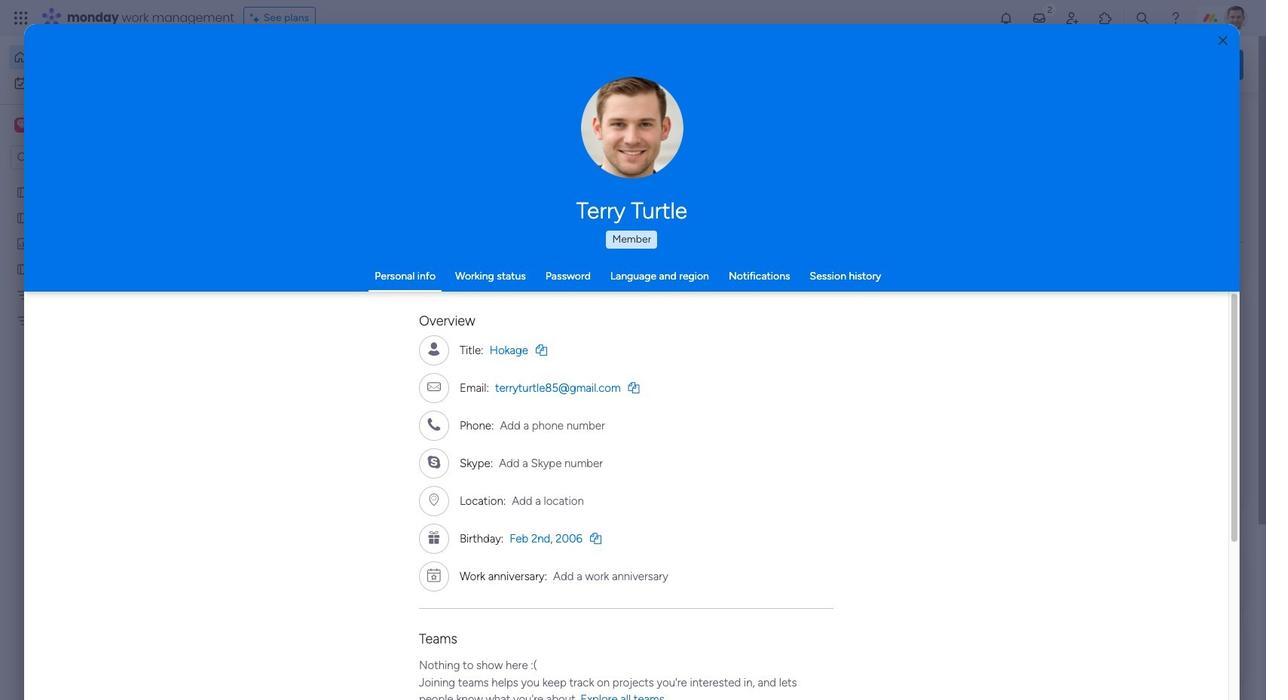 Task type: describe. For each thing, give the bounding box(es) containing it.
help center element
[[1018, 622, 1244, 682]]

add to favorites image for first 'component' image from the right
[[940, 276, 955, 291]]

search everything image
[[1136, 11, 1151, 26]]

help image
[[1169, 11, 1184, 26]]

2 component image from the left
[[498, 299, 512, 313]]

0 horizontal spatial copied! image
[[590, 533, 602, 544]]

invite members image
[[1066, 11, 1081, 26]]

public dashboard image
[[16, 236, 30, 250]]

update feed image
[[1032, 11, 1047, 26]]

getting started element
[[1018, 550, 1244, 610]]

public dashboard image
[[745, 275, 762, 292]]

notifications image
[[999, 11, 1014, 26]]

copied! image
[[536, 344, 547, 356]]

remove from favorites image
[[447, 276, 462, 291]]

0 vertical spatial copied! image
[[629, 382, 640, 393]]



Task type: locate. For each thing, give the bounding box(es) containing it.
copied! image
[[629, 382, 640, 393], [590, 533, 602, 544]]

0 horizontal spatial add to favorites image
[[694, 276, 709, 291]]

add to favorites image for 2nd 'component' image from the left
[[694, 276, 709, 291]]

1 horizontal spatial add to favorites image
[[940, 276, 955, 291]]

public board image
[[16, 262, 30, 276]]

Search in workspace field
[[32, 149, 126, 166]]

workspace image
[[14, 117, 29, 133]]

1 vertical spatial copied! image
[[590, 533, 602, 544]]

monday marketplace image
[[1099, 11, 1114, 26]]

workspace image
[[17, 117, 27, 133]]

component image
[[252, 299, 265, 313], [498, 299, 512, 313], [745, 299, 759, 313]]

1 vertical spatial option
[[9, 71, 183, 95]]

3 component image from the left
[[745, 299, 759, 313]]

option
[[9, 45, 183, 69], [9, 71, 183, 95], [0, 178, 192, 181]]

2 image
[[1044, 1, 1057, 18]]

2 horizontal spatial component image
[[745, 299, 759, 313]]

templates image image
[[1032, 303, 1231, 407]]

terry turtle image
[[1225, 6, 1249, 30]]

1 horizontal spatial copied! image
[[629, 382, 640, 393]]

add to favorites image
[[447, 460, 462, 475]]

2 add to favorites image from the left
[[940, 276, 955, 291]]

0 horizontal spatial component image
[[252, 299, 265, 313]]

select product image
[[14, 11, 29, 26]]

workspace selection element
[[14, 116, 126, 136]]

0 vertical spatial option
[[9, 45, 183, 69]]

public board image
[[16, 185, 30, 199], [16, 210, 30, 225], [252, 275, 268, 292], [498, 275, 515, 292]]

1 component image from the left
[[252, 299, 265, 313]]

1 add to favorites image from the left
[[694, 276, 709, 291]]

1 horizontal spatial component image
[[498, 299, 512, 313]]

see plans image
[[250, 10, 264, 26]]

quick search results list box
[[233, 141, 982, 526]]

2 vertical spatial option
[[0, 178, 192, 181]]

close image
[[1219, 35, 1228, 46]]

list box
[[0, 176, 192, 537]]

dapulse x slim image
[[1222, 109, 1240, 127]]

add to favorites image
[[694, 276, 709, 291], [940, 276, 955, 291]]



Task type: vqa. For each thing, say whether or not it's contained in the screenshot.
Getting started element at the right of the page
yes



